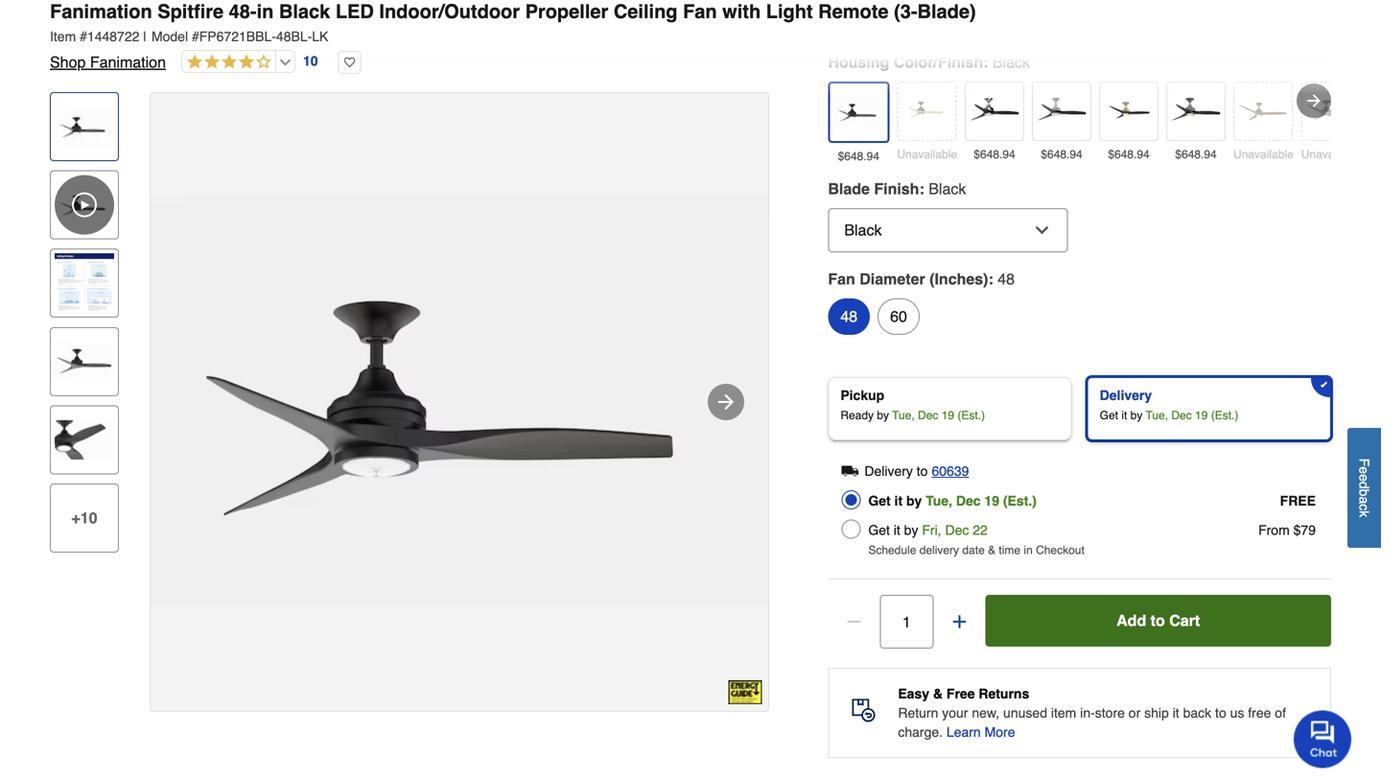 Task type: describe. For each thing, give the bounding box(es) containing it.
return
[[898, 705, 939, 721]]

brushed nickel image
[[970, 86, 1020, 136]]

energy guide image
[[729, 680, 762, 704]]

-
[[1288, 0, 1292, 7]]

back
[[1184, 705, 1212, 721]]

tue, for (est.)
[[926, 493, 953, 509]]

minus image
[[845, 612, 864, 631]]

60
[[890, 308, 908, 325]]

1 vertical spatial fan
[[828, 270, 856, 288]]

color/finish
[[894, 53, 984, 71]]

unavailable for dark bronze image
[[897, 148, 958, 161]]

fp6721bbl-
[[199, 29, 276, 44]]

held
[[1060, 0, 1085, 7]]

new,
[[972, 705, 1000, 721]]

1 horizontal spatial 48
[[998, 270, 1015, 288]]

housing
[[828, 53, 890, 71]]

pickup ready by tue, dec 19 (est.)
[[841, 388, 985, 422]]

control:
[[844, 0, 913, 7]]

battery
[[1243, 0, 1284, 7]]

light
[[766, 0, 813, 23]]

19 for get it by tue, dec 19 (est.)
[[985, 493, 1000, 509]]

from $79
[[1259, 522, 1316, 538]]

cart
[[1170, 612, 1200, 630]]

galvanized image
[[1172, 86, 1221, 136]]

lk
[[312, 29, 329, 44]]

1 e from the top
[[1357, 466, 1373, 474]]

learn
[[947, 725, 981, 740]]

tue, inside delivery get it by tue, dec 19 (est.)
[[1146, 409, 1169, 422]]

2 # from the left
[[192, 29, 199, 44]]

10
[[303, 53, 318, 69]]

f e e d b a c k
[[1357, 458, 1373, 517]]

3
[[936, 11, 943, 26]]

fanimation  #fp6721bbl-48bl-lk - thumbnail4 image
[[55, 410, 114, 470]]

get for get it by fri, dec 22 schedule delivery date & time in checkout
[[869, 522, 890, 538]]

shop
[[50, 53, 86, 71]]

propeller
[[525, 0, 609, 23]]

: for housing color/finish
[[984, 53, 989, 71]]

60639
[[932, 463, 969, 479]]

buttons
[[844, 11, 888, 26]]

and
[[1220, 11, 1242, 26]]

by for pickup ready by tue, dec 19 (est.)
[[877, 409, 889, 422]]

delivery for to
[[865, 463, 913, 479]]

it inside easy & free returns return your new, unused item in-store or ship it back to us free of charge.
[[1173, 705, 1180, 721]]

in-
[[1081, 705, 1095, 721]]

b
[[1357, 489, 1373, 496]]

dark bronze image
[[902, 86, 952, 136]]

spitfire
[[158, 0, 224, 23]]

(inches)
[[930, 270, 989, 288]]

timer,
[[1183, 11, 1216, 26]]

item
[[50, 29, 76, 44]]

fanimation inside fanimation spitfire 48-in black led indoor/outdoor propeller ceiling fan with light remote (3-blade) item # 1448722 | model # fp6721bbl-48bl-lk
[[50, 0, 152, 23]]

black for blade finish : black
[[929, 180, 967, 198]]

returns
[[979, 686, 1030, 702]]

48-
[[229, 0, 257, 23]]

delivery to 60639
[[865, 463, 969, 479]]

dec inside delivery get it by tue, dec 19 (est.)
[[1172, 409, 1192, 422]]

store
[[1095, 705, 1125, 721]]

speeds,
[[969, 11, 1016, 26]]

finish
[[874, 180, 920, 198]]

delivery
[[920, 543, 960, 557]]

delivery for get
[[1100, 388, 1152, 403]]

control: includes a tr500 hand-held remote with one 12v 23a battery - push buttons control 3 fan speeds, infinite light levels, fan/light timer, and powering fan off
[[844, 0, 1327, 45]]

add
[[1117, 612, 1147, 630]]

ship
[[1145, 705, 1169, 721]]

by for get it by fri, dec 22 schedule delivery date & time in checkout
[[904, 522, 919, 538]]

date
[[963, 543, 985, 557]]

to for delivery
[[917, 463, 928, 479]]

learn more link
[[947, 723, 1016, 742]]

hand-
[[1026, 0, 1060, 7]]

with inside fanimation spitfire 48-in black led indoor/outdoor propeller ceiling fan with light remote (3-blade) item # 1448722 | model # fp6721bbl-48bl-lk
[[723, 0, 761, 23]]

(est.) inside delivery get it by tue, dec 19 (est.)
[[1212, 409, 1239, 422]]

$648.94 for galvanized image
[[1176, 148, 1217, 161]]

19 inside delivery get it by tue, dec 19 (est.)
[[1196, 409, 1208, 422]]

add to cart button
[[986, 595, 1332, 647]]

blade)
[[918, 0, 976, 23]]

+10 button
[[50, 484, 119, 553]]

schedule
[[869, 543, 917, 557]]

$648.94 for brushed nickel image
[[974, 148, 1016, 161]]

item
[[1051, 705, 1077, 721]]

free
[[1249, 705, 1272, 721]]

2 e from the top
[[1357, 474, 1373, 481]]

dec for get it by tue, dec 19 (est.)
[[956, 493, 981, 509]]

2 vertical spatial :
[[989, 270, 994, 288]]

fanimation  #fp6721bbl-48bl-lk - thumbnail2 image
[[55, 253, 114, 313]]

brushed satin brass image
[[1104, 86, 1154, 136]]

pickup
[[841, 388, 885, 403]]

fan diameter (inches) : 48
[[828, 270, 1015, 288]]

control
[[891, 11, 932, 26]]

it inside delivery get it by tue, dec 19 (est.)
[[1122, 409, 1128, 422]]

0 horizontal spatial 48
[[841, 308, 858, 325]]

matte white image
[[1037, 86, 1087, 136]]

f e e d b a c k button
[[1348, 428, 1382, 548]]

charge.
[[898, 725, 943, 740]]

get it by tue, dec 19 (est.)
[[869, 493, 1037, 509]]

(est.) for get it by tue, dec 19 (est.)
[[1003, 493, 1037, 509]]

matte greige image
[[1307, 86, 1356, 136]]

item number 1 4 4 8 7 2 2 and model number f p 6 7 2 1 b b l - 4 8 b l - l k element
[[50, 27, 1332, 46]]

1448722
[[87, 29, 140, 44]]

powering
[[1246, 11, 1301, 26]]

to for add
[[1151, 612, 1166, 630]]

d
[[1357, 481, 1373, 489]]



Task type: vqa. For each thing, say whether or not it's contained in the screenshot.
leftmost a
yes



Task type: locate. For each thing, give the bounding box(es) containing it.
0 vertical spatial :
[[984, 53, 989, 71]]

0 vertical spatial 48
[[998, 270, 1015, 288]]

$79
[[1294, 522, 1316, 538]]

to inside easy & free returns return your new, unused item in-store or ship it back to us free of charge.
[[1216, 705, 1227, 721]]

get
[[1100, 409, 1119, 422], [869, 493, 891, 509], [869, 522, 890, 538]]

0 vertical spatial get
[[1100, 409, 1119, 422]]

$648.94 down galvanized image
[[1176, 148, 1217, 161]]

0 horizontal spatial black
[[279, 0, 330, 23]]

housing color/finish : black
[[828, 53, 1030, 71]]

dec for pickup ready by tue, dec 19 (est.)
[[918, 409, 939, 422]]

# down the spitfire
[[192, 29, 199, 44]]

to right add on the right bottom
[[1151, 612, 1166, 630]]

e up b
[[1357, 474, 1373, 481]]

0 vertical spatial black
[[279, 0, 330, 23]]

(3-
[[894, 0, 918, 23]]

23a
[[1216, 0, 1240, 7]]

fanimation down 1448722
[[90, 53, 166, 71]]

2 unavailable from the left
[[1234, 148, 1294, 161]]

unused
[[1004, 705, 1048, 721]]

19 inside "pickup ready by tue, dec 19 (est.)"
[[942, 409, 955, 422]]

of
[[1275, 705, 1287, 721]]

fanimation
[[50, 0, 152, 23], [90, 53, 166, 71]]

option group
[[821, 369, 1339, 448]]

in
[[257, 0, 274, 23], [1024, 543, 1033, 557]]

$648.94 for black image
[[838, 150, 880, 163]]

to left "us"
[[1216, 705, 1227, 721]]

48 right (inches)
[[998, 270, 1015, 288]]

0 vertical spatial fanimation
[[50, 0, 152, 23]]

infinite
[[1020, 11, 1059, 26]]

tue, for by
[[893, 409, 915, 422]]

1 # from the left
[[80, 29, 87, 44]]

by inside delivery get it by tue, dec 19 (est.)
[[1131, 409, 1143, 422]]

&
[[988, 543, 996, 557], [933, 686, 943, 702]]

0 horizontal spatial delivery
[[865, 463, 913, 479]]

get inside delivery get it by tue, dec 19 (est.)
[[1100, 409, 1119, 422]]

fanimation  #fp6721bbl-48bl-lk image
[[151, 93, 769, 711]]

add to cart
[[1117, 612, 1200, 630]]

2 vertical spatial to
[[1216, 705, 1227, 721]]

2 horizontal spatial 19
[[1196, 409, 1208, 422]]

easy & free returns return your new, unused item in-store or ship it back to us free of charge.
[[898, 686, 1287, 740]]

1 vertical spatial in
[[1024, 543, 1033, 557]]

unavailable down dark bronze image
[[897, 148, 958, 161]]

1 horizontal spatial a
[[1357, 496, 1373, 504]]

black for housing color/finish : black
[[993, 53, 1030, 71]]

delivery get it by tue, dec 19 (est.)
[[1100, 388, 1239, 422]]

a inside control: includes a tr500 hand-held remote with one 12v 23a battery - push buttons control 3 fan speeds, infinite light levels, fan/light timer, and powering fan off
[[971, 0, 978, 7]]

dec
[[918, 409, 939, 422], [1172, 409, 1192, 422], [956, 493, 981, 509], [946, 522, 969, 538]]

0 horizontal spatial tue,
[[893, 409, 915, 422]]

get it by fri, dec 22 schedule delivery date & time in checkout
[[869, 522, 1085, 557]]

0 horizontal spatial fan
[[683, 0, 717, 23]]

$648.94 up the blade
[[838, 150, 880, 163]]

0 horizontal spatial (est.)
[[958, 409, 985, 422]]

2 horizontal spatial to
[[1216, 705, 1227, 721]]

c
[[1357, 504, 1373, 511]]

# right item
[[80, 29, 87, 44]]

diameter
[[860, 270, 926, 288]]

model
[[152, 29, 188, 44]]

0 vertical spatial in
[[257, 0, 274, 23]]

black inside fanimation spitfire 48-in black led indoor/outdoor propeller ceiling fan with light remote (3-blade) item # 1448722 | model # fp6721bbl-48bl-lk
[[279, 0, 330, 23]]

with left light
[[723, 0, 761, 23]]

2 vertical spatial get
[[869, 522, 890, 538]]

0 horizontal spatial 19
[[942, 409, 955, 422]]

unavailable
[[897, 148, 958, 161], [1234, 148, 1294, 161], [1302, 148, 1362, 161]]

$648.94 for brushed satin brass image
[[1109, 148, 1150, 161]]

in up fp6721bbl-
[[257, 0, 274, 23]]

22
[[973, 522, 988, 538]]

get inside get it by fri, dec 22 schedule delivery date & time in checkout
[[869, 522, 890, 538]]

48 left 60
[[841, 308, 858, 325]]

it inside get it by fri, dec 22 schedule delivery date & time in checkout
[[894, 522, 901, 538]]

light
[[1062, 11, 1087, 26]]

k
[[1357, 511, 1373, 517]]

fanimation  #fp6721bbl-48bl-lk - thumbnail3 image
[[55, 332, 114, 391]]

0 vertical spatial to
[[917, 463, 928, 479]]

dec for get it by fri, dec 22 schedule delivery date & time in checkout
[[946, 522, 969, 538]]

by inside get it by fri, dec 22 schedule delivery date & time in checkout
[[904, 522, 919, 538]]

time
[[999, 543, 1021, 557]]

(est.)
[[958, 409, 985, 422], [1212, 409, 1239, 422], [1003, 493, 1037, 509]]

option group containing pickup
[[821, 369, 1339, 448]]

delivery inside delivery get it by tue, dec 19 (est.)
[[1100, 388, 1152, 403]]

0 horizontal spatial a
[[971, 0, 978, 7]]

e up d
[[1357, 466, 1373, 474]]

by for get it by tue, dec 19 (est.)
[[907, 493, 922, 509]]

0 vertical spatial fan
[[683, 0, 717, 23]]

3 unavailable from the left
[[1302, 148, 1362, 161]]

0 vertical spatial delivery
[[1100, 388, 1152, 403]]

1 horizontal spatial tue,
[[926, 493, 953, 509]]

1 horizontal spatial fan
[[828, 270, 856, 288]]

Stepper number input field with increment and decrement buttons number field
[[880, 595, 934, 649]]

1 horizontal spatial with
[[1135, 0, 1158, 7]]

1 vertical spatial 48
[[841, 308, 858, 325]]

a up speeds,
[[971, 0, 978, 7]]

or
[[1129, 705, 1141, 721]]

1 horizontal spatial to
[[1151, 612, 1166, 630]]

#
[[80, 29, 87, 44], [192, 29, 199, 44]]

1 vertical spatial &
[[933, 686, 943, 702]]

1 horizontal spatial &
[[988, 543, 996, 557]]

from
[[1259, 522, 1290, 538]]

levels,
[[1091, 11, 1129, 26]]

1 horizontal spatial fan
[[1304, 11, 1323, 26]]

2 with from the left
[[723, 0, 761, 23]]

dec inside get it by fri, dec 22 schedule delivery date & time in checkout
[[946, 522, 969, 538]]

3.8 stars image
[[182, 54, 271, 71]]

0 vertical spatial a
[[971, 0, 978, 7]]

1 vertical spatial black
[[993, 53, 1030, 71]]

checkout
[[1036, 543, 1085, 557]]

tr500
[[982, 0, 1022, 7]]

2 fan from the left
[[1304, 11, 1323, 26]]

arrow right image
[[715, 390, 738, 414]]

2 horizontal spatial unavailable
[[1302, 148, 1362, 161]]

black right finish
[[929, 180, 967, 198]]

one
[[1162, 0, 1185, 7]]

2 vertical spatial black
[[929, 180, 967, 198]]

& inside get it by fri, dec 22 schedule delivery date & time in checkout
[[988, 543, 996, 557]]

19 for pickup ready by tue, dec 19 (est.)
[[942, 409, 955, 422]]

48bl-
[[276, 29, 312, 44]]

to left 60639
[[917, 463, 928, 479]]

$648.94
[[974, 148, 1016, 161], [1041, 148, 1083, 161], [1109, 148, 1150, 161], [1176, 148, 1217, 161], [838, 150, 880, 163]]

(est.) inside "pickup ready by tue, dec 19 (est.)"
[[958, 409, 985, 422]]

fan right 3
[[947, 11, 965, 26]]

0 horizontal spatial in
[[257, 0, 274, 23]]

remote
[[819, 0, 889, 23]]

led
[[336, 0, 374, 23]]

truck filled image
[[842, 463, 859, 480]]

unavailable down driftwood image
[[1234, 148, 1294, 161]]

tue, inside "pickup ready by tue, dec 19 (est.)"
[[893, 409, 915, 422]]

black up 48bl-
[[279, 0, 330, 23]]

by inside "pickup ready by tue, dec 19 (est.)"
[[877, 409, 889, 422]]

a inside button
[[1357, 496, 1373, 504]]

blade finish : black
[[828, 180, 967, 198]]

black down speeds,
[[993, 53, 1030, 71]]

free
[[1281, 493, 1316, 509]]

1 with from the left
[[1135, 0, 1158, 7]]

: for blade finish
[[920, 180, 925, 198]]

$648.94 down matte white image at top right
[[1041, 148, 1083, 161]]

2 horizontal spatial black
[[993, 53, 1030, 71]]

$648.94 for matte white image at top right
[[1041, 148, 1083, 161]]

1 horizontal spatial #
[[192, 29, 199, 44]]

fanimation spitfire 48-in black led indoor/outdoor propeller ceiling fan with light remote (3-blade) item # 1448722 | model # fp6721bbl-48bl-lk
[[50, 0, 976, 44]]

1 vertical spatial a
[[1357, 496, 1373, 504]]

shop fanimation
[[50, 53, 166, 71]]

it
[[1122, 409, 1128, 422], [895, 493, 903, 509], [894, 522, 901, 538], [1173, 705, 1180, 721]]

fanimation up 1448722
[[50, 0, 152, 23]]

1 horizontal spatial unavailable
[[1234, 148, 1294, 161]]

a
[[971, 0, 978, 7], [1357, 496, 1373, 504]]

dec inside "pickup ready by tue, dec 19 (est.)"
[[918, 409, 939, 422]]

2 horizontal spatial (est.)
[[1212, 409, 1239, 422]]

in inside get it by fri, dec 22 schedule delivery date & time in checkout
[[1024, 543, 1033, 557]]

|
[[143, 29, 147, 44]]

fanimation  #fp6721bbl-48bl-lk - thumbnail image
[[55, 97, 114, 156]]

chat invite button image
[[1294, 710, 1353, 768]]

fan down push
[[1304, 11, 1323, 26]]

1 horizontal spatial (est.)
[[1003, 493, 1037, 509]]

& left time
[[988, 543, 996, 557]]

easy
[[898, 686, 930, 702]]

0 horizontal spatial fan
[[947, 11, 965, 26]]

fan inside fanimation spitfire 48-in black led indoor/outdoor propeller ceiling fan with light remote (3-blade) item # 1448722 | model # fp6721bbl-48bl-lk
[[683, 0, 717, 23]]

us
[[1231, 705, 1245, 721]]

0 horizontal spatial unavailable
[[897, 148, 958, 161]]

1 vertical spatial :
[[920, 180, 925, 198]]

heart outline image
[[338, 51, 361, 74]]

unavailable for driftwood image
[[1234, 148, 1294, 161]]

plus image
[[950, 612, 969, 631]]

free
[[947, 686, 975, 702]]

0 vertical spatial &
[[988, 543, 996, 557]]

$648.94 down brushed nickel image
[[974, 148, 1016, 161]]

& inside easy & free returns return your new, unused item in-store or ship it back to us free of charge.
[[933, 686, 943, 702]]

1 horizontal spatial delivery
[[1100, 388, 1152, 403]]

driftwood image
[[1239, 86, 1289, 136]]

1 unavailable from the left
[[897, 148, 958, 161]]

includes
[[917, 0, 967, 7]]

0 horizontal spatial to
[[917, 463, 928, 479]]

$648.94 down brushed satin brass image
[[1109, 148, 1150, 161]]

fan up item number 1 4 4 8 7 2 2 and model number f p 6 7 2 1 b b l - 4 8 b l - l k element
[[683, 0, 717, 23]]

ready
[[841, 409, 874, 422]]

1 fan from the left
[[947, 11, 965, 26]]

0 horizontal spatial with
[[723, 0, 761, 23]]

with up fan/light
[[1135, 0, 1158, 7]]

0 horizontal spatial #
[[80, 29, 87, 44]]

& left free
[[933, 686, 943, 702]]

get for get it by tue, dec 19 (est.)
[[869, 493, 891, 509]]

1 vertical spatial delivery
[[865, 463, 913, 479]]

1 horizontal spatial in
[[1024, 543, 1033, 557]]

fan
[[683, 0, 717, 23], [828, 270, 856, 288]]

a up k
[[1357, 496, 1373, 504]]

black image
[[834, 87, 884, 137]]

fri,
[[922, 522, 942, 538]]

in right time
[[1024, 543, 1033, 557]]

in inside fanimation spitfire 48-in black led indoor/outdoor propeller ceiling fan with light remote (3-blade) item # 1448722 | model # fp6721bbl-48bl-lk
[[257, 0, 274, 23]]

off
[[844, 29, 858, 45]]

arrow right image
[[1305, 91, 1324, 110]]

fan left diameter
[[828, 270, 856, 288]]

more
[[985, 725, 1016, 740]]

by
[[877, 409, 889, 422], [1131, 409, 1143, 422], [907, 493, 922, 509], [904, 522, 919, 538]]

f
[[1357, 458, 1373, 466]]

1 horizontal spatial black
[[929, 180, 967, 198]]

unavailable for matte greige image
[[1302, 148, 1362, 161]]

with
[[1135, 0, 1158, 7], [723, 0, 761, 23]]

your
[[942, 705, 969, 721]]

fan/light
[[1133, 11, 1180, 26]]

delivery
[[1100, 388, 1152, 403], [865, 463, 913, 479]]

1 vertical spatial get
[[869, 493, 891, 509]]

remote
[[1089, 0, 1131, 7]]

1 vertical spatial fanimation
[[90, 53, 166, 71]]

1 vertical spatial to
[[1151, 612, 1166, 630]]

(est.) for pickup ready by tue, dec 19 (est.)
[[958, 409, 985, 422]]

0 horizontal spatial &
[[933, 686, 943, 702]]

to inside button
[[1151, 612, 1166, 630]]

push
[[1296, 0, 1327, 7]]

2 horizontal spatial tue,
[[1146, 409, 1169, 422]]

60639 button
[[932, 460, 969, 483]]

1 horizontal spatial 19
[[985, 493, 1000, 509]]

unavailable down matte greige image
[[1302, 148, 1362, 161]]

+10
[[71, 509, 97, 527]]

with inside control: includes a tr500 hand-held remote with one 12v 23a battery - push buttons control 3 fan speeds, infinite light levels, fan/light timer, and powering fan off
[[1135, 0, 1158, 7]]

fan
[[947, 11, 965, 26], [1304, 11, 1323, 26]]

12v
[[1188, 0, 1212, 7]]

to
[[917, 463, 928, 479], [1151, 612, 1166, 630], [1216, 705, 1227, 721]]



